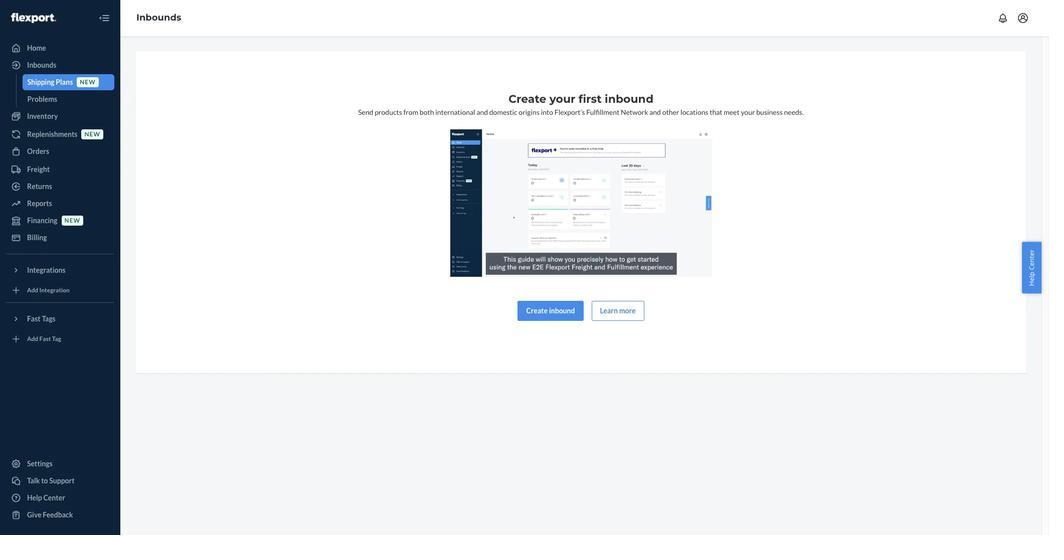 Task type: describe. For each thing, give the bounding box(es) containing it.
add for add integration
[[27, 287, 38, 294]]

freight link
[[6, 162, 114, 178]]

0 horizontal spatial your
[[550, 92, 576, 106]]

1 vertical spatial inbounds link
[[6, 57, 114, 73]]

create inbound button
[[518, 301, 584, 321]]

shipping plans
[[27, 78, 73, 86]]

give
[[27, 511, 41, 519]]

meet
[[724, 108, 740, 116]]

plans
[[56, 78, 73, 86]]

products
[[375, 108, 402, 116]]

home link
[[6, 40, 114, 56]]

new for financing
[[65, 217, 80, 224]]

help center button
[[1023, 242, 1042, 293]]

add integration
[[27, 287, 70, 294]]

2 and from the left
[[650, 108, 661, 116]]

create your first inbound send products from both international and domestic origins into flexport's fulfillment network and other locations that meet your business needs.
[[358, 92, 804, 116]]

0 vertical spatial inbounds link
[[136, 12, 181, 23]]

domestic
[[490, 108, 518, 116]]

tag
[[52, 335, 61, 343]]

support
[[49, 477, 75, 485]]

talk to support button
[[6, 473, 114, 489]]

tags
[[42, 315, 56, 323]]

fast tags button
[[6, 311, 114, 327]]

replenishments
[[27, 130, 77, 138]]

reports
[[27, 199, 52, 208]]

inventory
[[27, 112, 58, 120]]

help center link
[[6, 490, 114, 506]]

learn more button
[[592, 301, 644, 321]]

give feedback
[[27, 511, 73, 519]]

learn
[[600, 306, 618, 315]]

1 horizontal spatial inbounds
[[136, 12, 181, 23]]

network
[[621, 108, 648, 116]]

inbound inside the create inbound button
[[549, 306, 575, 315]]

open notifications image
[[997, 12, 1009, 24]]

add fast tag
[[27, 335, 61, 343]]

freight
[[27, 165, 50, 174]]

integrations button
[[6, 262, 114, 278]]

other
[[663, 108, 680, 116]]

1 vertical spatial help center
[[27, 494, 65, 502]]

feedback
[[43, 511, 73, 519]]

to
[[41, 477, 48, 485]]

financing
[[27, 216, 57, 225]]

locations
[[681, 108, 709, 116]]

returns link
[[6, 179, 114, 195]]

video element
[[450, 129, 712, 277]]



Task type: locate. For each thing, give the bounding box(es) containing it.
from
[[404, 108, 418, 116]]

1 vertical spatial center
[[43, 494, 65, 502]]

your
[[550, 92, 576, 106], [741, 108, 755, 116]]

fast inside dropdown button
[[27, 315, 41, 323]]

1 horizontal spatial inbounds link
[[136, 12, 181, 23]]

inbound
[[605, 92, 654, 106], [549, 306, 575, 315]]

create for your
[[509, 92, 547, 106]]

inbounds
[[136, 12, 181, 23], [27, 61, 56, 69]]

1 vertical spatial fast
[[39, 335, 51, 343]]

0 horizontal spatial inbound
[[549, 306, 575, 315]]

help
[[1028, 272, 1037, 286], [27, 494, 42, 502]]

fast left tag
[[39, 335, 51, 343]]

1 horizontal spatial inbound
[[605, 92, 654, 106]]

settings
[[27, 460, 53, 468]]

add left integration
[[27, 287, 38, 294]]

0 vertical spatial your
[[550, 92, 576, 106]]

1 vertical spatial inbound
[[549, 306, 575, 315]]

1 vertical spatial help
[[27, 494, 42, 502]]

1 horizontal spatial help center
[[1028, 249, 1037, 286]]

add inside add integration link
[[27, 287, 38, 294]]

inventory link
[[6, 108, 114, 124]]

0 vertical spatial help center
[[1028, 249, 1037, 286]]

1 horizontal spatial and
[[650, 108, 661, 116]]

orders
[[27, 147, 49, 156]]

returns
[[27, 182, 52, 191]]

and left other
[[650, 108, 661, 116]]

open account menu image
[[1017, 12, 1029, 24]]

help center inside button
[[1028, 249, 1037, 286]]

add integration link
[[6, 282, 114, 299]]

inbound left the learn
[[549, 306, 575, 315]]

into
[[541, 108, 553, 116]]

inbounds link
[[136, 12, 181, 23], [6, 57, 114, 73]]

2 vertical spatial new
[[65, 217, 80, 224]]

0 horizontal spatial help center
[[27, 494, 65, 502]]

your right meet
[[741, 108, 755, 116]]

0 horizontal spatial inbounds link
[[6, 57, 114, 73]]

1 and from the left
[[477, 108, 488, 116]]

your up flexport's
[[550, 92, 576, 106]]

orders link
[[6, 143, 114, 160]]

0 vertical spatial inbounds
[[136, 12, 181, 23]]

create inbound
[[526, 306, 575, 315]]

create
[[509, 92, 547, 106], [526, 306, 548, 315]]

inbound inside create your first inbound send products from both international and domestic origins into flexport's fulfillment network and other locations that meet your business needs.
[[605, 92, 654, 106]]

center
[[1028, 249, 1037, 270], [43, 494, 65, 502]]

integrations
[[27, 266, 66, 274]]

add down fast tags on the bottom
[[27, 335, 38, 343]]

1 horizontal spatial help
[[1028, 272, 1037, 286]]

0 vertical spatial new
[[80, 78, 96, 86]]

new
[[80, 78, 96, 86], [85, 131, 100, 138], [65, 217, 80, 224]]

0 horizontal spatial inbounds
[[27, 61, 56, 69]]

0 horizontal spatial help
[[27, 494, 42, 502]]

1 vertical spatial new
[[85, 131, 100, 138]]

fast
[[27, 315, 41, 323], [39, 335, 51, 343]]

1 vertical spatial create
[[526, 306, 548, 315]]

0 vertical spatial center
[[1028, 249, 1037, 270]]

flexport's
[[555, 108, 585, 116]]

billing
[[27, 233, 47, 242]]

talk
[[27, 477, 40, 485]]

business
[[757, 108, 783, 116]]

flexport logo image
[[11, 13, 56, 23]]

new up the orders link
[[85, 131, 100, 138]]

1 vertical spatial your
[[741, 108, 755, 116]]

problems link
[[22, 91, 114, 107]]

settings link
[[6, 456, 114, 472]]

fulfillment
[[587, 108, 620, 116]]

problems
[[27, 95, 57, 103]]

add for add fast tag
[[27, 335, 38, 343]]

new right the plans
[[80, 78, 96, 86]]

both
[[420, 108, 434, 116]]

first
[[579, 92, 602, 106]]

fast left tags
[[27, 315, 41, 323]]

help center
[[1028, 249, 1037, 286], [27, 494, 65, 502]]

send
[[358, 108, 374, 116]]

0 vertical spatial create
[[509, 92, 547, 106]]

integration
[[39, 287, 70, 294]]

0 horizontal spatial center
[[43, 494, 65, 502]]

that
[[710, 108, 723, 116]]

0 vertical spatial add
[[27, 287, 38, 294]]

close navigation image
[[98, 12, 110, 24]]

center inside button
[[1028, 249, 1037, 270]]

needs.
[[784, 108, 804, 116]]

new for shipping plans
[[80, 78, 96, 86]]

more
[[619, 306, 636, 315]]

origins
[[519, 108, 540, 116]]

0 horizontal spatial and
[[477, 108, 488, 116]]

fast tags
[[27, 315, 56, 323]]

inbound up network
[[605, 92, 654, 106]]

home
[[27, 44, 46, 52]]

new down reports link
[[65, 217, 80, 224]]

and
[[477, 108, 488, 116], [650, 108, 661, 116]]

add
[[27, 287, 38, 294], [27, 335, 38, 343]]

create inside create your first inbound send products from both international and domestic origins into flexport's fulfillment network and other locations that meet your business needs.
[[509, 92, 547, 106]]

billing link
[[6, 230, 114, 246]]

2 add from the top
[[27, 335, 38, 343]]

international
[[436, 108, 475, 116]]

1 horizontal spatial your
[[741, 108, 755, 116]]

shipping
[[27, 78, 54, 86]]

0 vertical spatial help
[[1028, 272, 1037, 286]]

1 vertical spatial inbounds
[[27, 61, 56, 69]]

1 horizontal spatial center
[[1028, 249, 1037, 270]]

give feedback button
[[6, 507, 114, 523]]

add fast tag link
[[6, 331, 114, 347]]

0 vertical spatial inbound
[[605, 92, 654, 106]]

0 vertical spatial fast
[[27, 315, 41, 323]]

1 vertical spatial add
[[27, 335, 38, 343]]

reports link
[[6, 196, 114, 212]]

and left domestic
[[477, 108, 488, 116]]

new for replenishments
[[85, 131, 100, 138]]

help inside button
[[1028, 272, 1037, 286]]

1 add from the top
[[27, 287, 38, 294]]

talk to support
[[27, 477, 75, 485]]

create inside button
[[526, 306, 548, 315]]

learn more
[[600, 306, 636, 315]]

create for inbound
[[526, 306, 548, 315]]



Task type: vqa. For each thing, say whether or not it's contained in the screenshot.
leftmost the of
no



